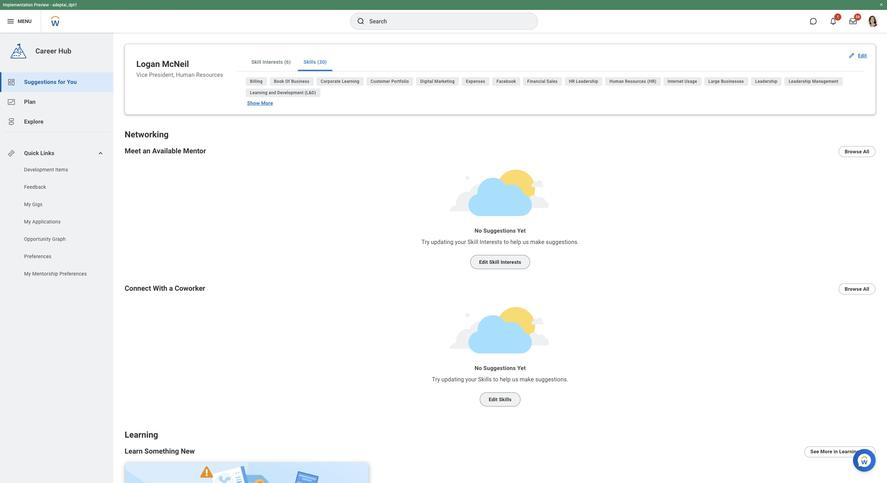 Task type: locate. For each thing, give the bounding box(es) containing it.
0 vertical spatial suggestions
[[24, 79, 57, 85]]

1 vertical spatial try
[[432, 376, 440, 383]]

help up edit skill interests "button"
[[511, 239, 522, 246]]

available
[[152, 147, 182, 155]]

external link element
[[862, 448, 870, 456]]

browse all link
[[839, 146, 876, 157], [839, 283, 876, 295]]

preferences
[[24, 254, 52, 259], [59, 271, 87, 277]]

yet up try updating your skills to help us make suggestions.
[[518, 365, 526, 372]]

human right hr leadership
[[610, 79, 624, 84]]

2 browse from the top
[[845, 286, 862, 292]]

skill up billing
[[252, 59, 261, 65]]

connect with a coworker
[[125, 284, 205, 293]]

tab list
[[237, 53, 865, 72]]

1 vertical spatial browse
[[845, 286, 862, 292]]

gigs
[[32, 202, 43, 207]]

2 horizontal spatial edit
[[859, 53, 868, 58]]

suggestions
[[24, 79, 57, 85], [484, 227, 516, 234], [484, 365, 516, 372]]

vice
[[136, 72, 148, 78]]

customer portfolio
[[371, 79, 409, 84]]

skills up edit skills button
[[478, 376, 492, 383]]

edit down try updating your skill interests to help us make suggestions.
[[480, 259, 488, 265]]

corporate learning
[[321, 79, 360, 84]]

edit
[[859, 53, 868, 58], [480, 259, 488, 265], [489, 397, 498, 403]]

0 vertical spatial browse all link
[[839, 146, 876, 157]]

my
[[24, 202, 31, 207], [24, 219, 31, 225], [24, 271, 31, 277]]

see
[[811, 449, 820, 455]]

preferences down preferences link
[[59, 271, 87, 277]]

1 vertical spatial human
[[610, 79, 624, 84]]

no for mentor
[[475, 227, 482, 234]]

2 leadership from the left
[[756, 79, 778, 84]]

34 button
[[846, 13, 862, 29]]

leadership
[[576, 79, 599, 84], [756, 79, 778, 84], [789, 79, 812, 84]]

2 vertical spatial skill
[[490, 259, 500, 265]]

0 vertical spatial skills
[[304, 59, 316, 65]]

2 horizontal spatial skill
[[490, 259, 500, 265]]

2 no suggestions yet from the top
[[475, 365, 526, 372]]

my down my gigs
[[24, 219, 31, 225]]

suggestions.
[[546, 239, 579, 246], [536, 376, 569, 383]]

2 vertical spatial interests
[[501, 259, 522, 265]]

0 vertical spatial resources
[[196, 72, 223, 78]]

link image
[[7, 149, 16, 158]]

1 my from the top
[[24, 202, 31, 207]]

0 vertical spatial list
[[0, 72, 113, 132]]

1 vertical spatial preferences
[[59, 271, 87, 277]]

skill
[[252, 59, 261, 65], [468, 239, 479, 246], [490, 259, 500, 265]]

my left "mentorship"
[[24, 271, 31, 277]]

0 horizontal spatial edit
[[480, 259, 488, 265]]

browse all for meet an available mentor
[[845, 149, 870, 154]]

my inside "my gigs" 'link'
[[24, 202, 31, 207]]

us
[[523, 239, 529, 246], [513, 376, 519, 383]]

0 horizontal spatial skill
[[252, 59, 261, 65]]

edit inside "button"
[[480, 259, 488, 265]]

skills (30)
[[304, 59, 327, 65]]

leadership right "hr"
[[576, 79, 599, 84]]

list
[[0, 72, 113, 132], [0, 166, 113, 279]]

development items
[[24, 167, 68, 173]]

2 horizontal spatial leadership
[[789, 79, 812, 84]]

your for meet an available mentor
[[455, 239, 466, 246]]

2 no from the top
[[475, 365, 482, 372]]

(6)
[[284, 59, 291, 65]]

us up edit skill interests "button"
[[523, 239, 529, 246]]

0 horizontal spatial more
[[261, 100, 273, 106]]

development down 'book of business' on the left of page
[[277, 90, 304, 95]]

0 vertical spatial make
[[531, 239, 545, 246]]

edit skill interests button
[[471, 255, 531, 269]]

1 vertical spatial no suggestions yet
[[475, 365, 526, 372]]

1 list from the top
[[0, 72, 113, 132]]

0 horizontal spatial human
[[176, 72, 195, 78]]

adeptai_dpt1
[[52, 2, 77, 7]]

edit image
[[849, 52, 856, 59]]

0 vertical spatial to
[[504, 239, 509, 246]]

2 vertical spatial skills
[[499, 397, 512, 403]]

justify image
[[6, 17, 15, 26]]

leadership right businesses
[[756, 79, 778, 84]]

edit right edit image
[[859, 53, 868, 58]]

skills down try updating your skills to help us make suggestions.
[[499, 397, 512, 403]]

show more
[[247, 100, 273, 106]]

interests up edit skill interests "button"
[[480, 239, 503, 246]]

see more in learning
[[811, 449, 860, 455]]

0 vertical spatial updating
[[431, 239, 454, 246]]

hr
[[569, 79, 575, 84]]

0 horizontal spatial leadership
[[576, 79, 599, 84]]

something
[[145, 447, 179, 456]]

mentorship
[[32, 271, 58, 277]]

2 vertical spatial edit
[[489, 397, 498, 403]]

1 yet from the top
[[518, 227, 526, 234]]

1 no from the top
[[475, 227, 482, 234]]

0 vertical spatial development
[[277, 90, 304, 95]]

mcneil
[[162, 59, 189, 69]]

edit inside button
[[489, 397, 498, 403]]

0 vertical spatial your
[[455, 239, 466, 246]]

skills inside button
[[499, 397, 512, 403]]

0 vertical spatial edit
[[859, 53, 868, 58]]

2 vertical spatial suggestions
[[484, 365, 516, 372]]

more inside see more in learning link
[[821, 449, 833, 455]]

1 vertical spatial to
[[494, 376, 499, 383]]

1 horizontal spatial skills
[[478, 376, 492, 383]]

my for my gigs
[[24, 202, 31, 207]]

no up try updating your skill interests to help us make suggestions.
[[475, 227, 482, 234]]

an
[[143, 147, 151, 155]]

1 vertical spatial skill
[[468, 239, 479, 246]]

1 all from the top
[[864, 149, 870, 154]]

skill down try updating your skill interests to help us make suggestions.
[[490, 259, 500, 265]]

edit down try updating your skills to help us make suggestions.
[[489, 397, 498, 403]]

34
[[856, 15, 860, 19]]

notifications large image
[[830, 18, 837, 25]]

search image
[[357, 17, 365, 26]]

1 browse all link from the top
[[839, 146, 876, 157]]

0 horizontal spatial us
[[513, 376, 519, 383]]

preview
[[34, 2, 49, 7]]

0 vertical spatial suggestions.
[[546, 239, 579, 246]]

plan link
[[0, 92, 113, 112]]

0 horizontal spatial development
[[24, 167, 54, 173]]

edit inside button
[[859, 53, 868, 58]]

1 vertical spatial all
[[864, 286, 870, 292]]

human down mcneil
[[176, 72, 195, 78]]

0 vertical spatial yet
[[518, 227, 526, 234]]

3 my from the top
[[24, 271, 31, 277]]

suggestions for you link
[[0, 72, 113, 92]]

1 vertical spatial resources
[[626, 79, 647, 84]]

a
[[169, 284, 173, 293]]

0 vertical spatial human
[[176, 72, 195, 78]]

more for show
[[261, 100, 273, 106]]

2 browse all link from the top
[[839, 283, 876, 295]]

my for my mentorship preferences
[[24, 271, 31, 277]]

my left gigs
[[24, 202, 31, 207]]

0 vertical spatial no
[[475, 227, 482, 234]]

0 vertical spatial no suggestions yet
[[475, 227, 526, 234]]

your for connect with a coworker
[[466, 376, 477, 383]]

preferences link
[[23, 253, 96, 260]]

my inside my applications link
[[24, 219, 31, 225]]

0 vertical spatial browse all
[[845, 149, 870, 154]]

development
[[277, 90, 304, 95], [24, 167, 54, 173]]

menu
[[18, 18, 32, 24]]

0 vertical spatial more
[[261, 100, 273, 106]]

0 horizontal spatial resources
[[196, 72, 223, 78]]

0 vertical spatial all
[[864, 149, 870, 154]]

no up try updating your skills to help us make suggestions.
[[475, 365, 482, 372]]

skills left the (30)
[[304, 59, 316, 65]]

0 vertical spatial browse
[[845, 149, 862, 154]]

edit for coworker
[[489, 397, 498, 403]]

0 vertical spatial us
[[523, 239, 529, 246]]

1 button
[[826, 13, 842, 29]]

resources inside logan mcneil vice president, human resources
[[196, 72, 223, 78]]

1 vertical spatial your
[[466, 376, 477, 383]]

2 yet from the top
[[518, 365, 526, 372]]

hr leadership
[[569, 79, 599, 84]]

financial
[[528, 79, 546, 84]]

1 horizontal spatial development
[[277, 90, 304, 95]]

updating
[[431, 239, 454, 246], [442, 376, 464, 383]]

learning right in in the bottom right of the page
[[840, 449, 860, 455]]

2 browse all from the top
[[845, 286, 870, 292]]

applications
[[32, 219, 61, 225]]

to up edit skill interests "button"
[[504, 239, 509, 246]]

1 no suggestions yet from the top
[[475, 227, 526, 234]]

skill up edit skill interests "button"
[[468, 239, 479, 246]]

1 vertical spatial yet
[[518, 365, 526, 372]]

1 vertical spatial browse all link
[[839, 283, 876, 295]]

1 vertical spatial browse all
[[845, 286, 870, 292]]

0 vertical spatial skill
[[252, 59, 261, 65]]

see more in learning link
[[805, 447, 876, 458]]

skill interests (6) button
[[246, 53, 297, 71]]

coworker
[[175, 284, 205, 293]]

to up edit skills button
[[494, 376, 499, 383]]

1 vertical spatial edit
[[480, 259, 488, 265]]

show
[[247, 100, 260, 106]]

browse all
[[845, 149, 870, 154], [845, 286, 870, 292]]

businesses
[[722, 79, 744, 84]]

browse for meet an available mentor
[[845, 149, 862, 154]]

leadership for leadership management
[[789, 79, 812, 84]]

external link image
[[862, 448, 870, 456]]

0 horizontal spatial try
[[422, 239, 430, 246]]

suggestions up try updating your skill interests to help us make suggestions.
[[484, 227, 516, 234]]

1 vertical spatial more
[[821, 449, 833, 455]]

edit skills
[[489, 397, 512, 403]]

0 vertical spatial help
[[511, 239, 522, 246]]

browse
[[845, 149, 862, 154], [845, 286, 862, 292]]

2 all from the top
[[864, 286, 870, 292]]

try updating your skill interests to help us make suggestions.
[[422, 239, 579, 246]]

1 horizontal spatial skill
[[468, 239, 479, 246]]

1 vertical spatial suggestions.
[[536, 376, 569, 383]]

items
[[55, 167, 68, 173]]

1 vertical spatial list
[[0, 166, 113, 279]]

browse all for connect with a coworker
[[845, 286, 870, 292]]

0 vertical spatial my
[[24, 202, 31, 207]]

1 horizontal spatial us
[[523, 239, 529, 246]]

0 vertical spatial interests
[[263, 59, 283, 65]]

no suggestions yet up try updating your skill interests to help us make suggestions.
[[475, 227, 526, 234]]

graph
[[52, 236, 66, 242]]

yet up try updating your skill interests to help us make suggestions.
[[518, 227, 526, 234]]

leadership left management
[[789, 79, 812, 84]]

3 leadership from the left
[[789, 79, 812, 84]]

try for meet an available mentor
[[422, 239, 430, 246]]

my mentorship preferences link
[[23, 270, 96, 277]]

interests left (6)
[[263, 59, 283, 65]]

1 browse all from the top
[[845, 149, 870, 154]]

1 vertical spatial my
[[24, 219, 31, 225]]

1 horizontal spatial resources
[[626, 79, 647, 84]]

learning up learn
[[125, 430, 158, 440]]

corporate
[[321, 79, 341, 84]]

your
[[455, 239, 466, 246], [466, 376, 477, 383]]

1 browse from the top
[[845, 149, 862, 154]]

1 vertical spatial updating
[[442, 376, 464, 383]]

chevron up small image
[[97, 150, 104, 157]]

preferences down opportunity
[[24, 254, 52, 259]]

help up edit skills button
[[500, 376, 511, 383]]

1 horizontal spatial leadership
[[756, 79, 778, 84]]

interests down try updating your skill interests to help us make suggestions.
[[501, 259, 522, 265]]

0 horizontal spatial skills
[[304, 59, 316, 65]]

list containing suggestions for you
[[0, 72, 113, 132]]

0 vertical spatial preferences
[[24, 254, 52, 259]]

2 my from the top
[[24, 219, 31, 225]]

1 horizontal spatial edit
[[489, 397, 498, 403]]

skills inside button
[[304, 59, 316, 65]]

1 vertical spatial suggestions
[[484, 227, 516, 234]]

usage
[[685, 79, 698, 84]]

1 horizontal spatial try
[[432, 376, 440, 383]]

us up edit skills button
[[513, 376, 519, 383]]

interests inside "button"
[[501, 259, 522, 265]]

logan mcneil vice president, human resources
[[136, 59, 223, 78]]

0 vertical spatial try
[[422, 239, 430, 246]]

my inside my mentorship preferences link
[[24, 271, 31, 277]]

all for connect with a coworker
[[864, 286, 870, 292]]

leadership for leadership
[[756, 79, 778, 84]]

career
[[35, 47, 57, 55]]

2 vertical spatial my
[[24, 271, 31, 277]]

skills
[[304, 59, 316, 65], [478, 376, 492, 383], [499, 397, 512, 403]]

development down the quick links
[[24, 167, 54, 173]]

digital
[[421, 79, 434, 84]]

learning up show more
[[250, 90, 268, 95]]

interests
[[263, 59, 283, 65], [480, 239, 503, 246], [501, 259, 522, 265]]

more left in in the bottom right of the page
[[821, 449, 833, 455]]

2 list from the top
[[0, 166, 113, 279]]

internet usage
[[668, 79, 698, 84]]

suggestions left for
[[24, 79, 57, 85]]

2 horizontal spatial skills
[[499, 397, 512, 403]]

suggestions for meet an available mentor
[[484, 227, 516, 234]]

1 vertical spatial no
[[475, 365, 482, 372]]

no suggestions yet up try updating your skills to help us make suggestions.
[[475, 365, 526, 372]]

connect
[[125, 284, 151, 293]]

1 horizontal spatial more
[[821, 449, 833, 455]]

no suggestions yet for meet an available mentor
[[475, 227, 526, 234]]

suggestions up try updating your skills to help us make suggestions.
[[484, 365, 516, 372]]

more down and
[[261, 100, 273, 106]]



Task type: vqa. For each thing, say whether or not it's contained in the screenshot.
Additional Information region
no



Task type: describe. For each thing, give the bounding box(es) containing it.
learn something new
[[125, 447, 195, 456]]

Search Workday  search field
[[370, 13, 523, 29]]

of
[[286, 79, 290, 84]]

sales
[[547, 79, 558, 84]]

edit for mentor
[[480, 259, 488, 265]]

my applications
[[24, 219, 61, 225]]

no suggestions yet for connect with a coworker
[[475, 365, 526, 372]]

my gigs
[[24, 202, 43, 207]]

links
[[40, 150, 54, 157]]

1 horizontal spatial to
[[504, 239, 509, 246]]

list containing development items
[[0, 166, 113, 279]]

expenses
[[466, 79, 486, 84]]

1 horizontal spatial preferences
[[59, 271, 87, 277]]

learning right "corporate"
[[342, 79, 360, 84]]

you
[[67, 79, 77, 85]]

(hr)
[[648, 79, 657, 84]]

human resources (hr)
[[610, 79, 657, 84]]

suggestions for connect with a coworker
[[484, 365, 516, 372]]

feedback
[[24, 184, 46, 190]]

mentor
[[183, 147, 206, 155]]

business
[[291, 79, 310, 84]]

edit skill interests
[[480, 259, 522, 265]]

opportunity
[[24, 236, 51, 242]]

learn
[[125, 447, 143, 456]]

logan
[[136, 59, 160, 69]]

1
[[837, 15, 840, 19]]

skill inside button
[[252, 59, 261, 65]]

for
[[58, 79, 66, 85]]

networking
[[125, 130, 169, 140]]

opportunity graph link
[[23, 236, 96, 243]]

profile logan mcneil image
[[868, 16, 879, 28]]

suggestions for you
[[24, 79, 77, 85]]

in
[[834, 449, 839, 455]]

yet for connect with a coworker
[[518, 365, 526, 372]]

show more button
[[246, 100, 276, 106]]

my applications link
[[23, 218, 96, 225]]

close environment banner image
[[880, 2, 884, 7]]

browse all link for connect with a coworker
[[839, 283, 876, 295]]

try for connect with a coworker
[[432, 376, 440, 383]]

tab list containing skill interests (6)
[[237, 53, 865, 72]]

skills (30) button
[[298, 53, 333, 71]]

interests inside button
[[263, 59, 283, 65]]

1 vertical spatial interests
[[480, 239, 503, 246]]

feedback link
[[23, 184, 96, 191]]

yet for meet an available mentor
[[518, 227, 526, 234]]

0 horizontal spatial to
[[494, 376, 499, 383]]

quick links element
[[7, 146, 108, 161]]

updating for meet an available mentor
[[431, 239, 454, 246]]

billing
[[250, 79, 263, 84]]

marketing
[[435, 79, 455, 84]]

try updating your skills to help us make suggestions.
[[432, 376, 569, 383]]

book
[[274, 79, 284, 84]]

all for meet an available mentor
[[864, 149, 870, 154]]

1 vertical spatial skills
[[478, 376, 492, 383]]

learning and development (l&d)
[[250, 90, 316, 95]]

management
[[813, 79, 839, 84]]

quick links
[[24, 150, 54, 157]]

no for coworker
[[475, 365, 482, 372]]

opportunity graph
[[24, 236, 66, 242]]

and
[[269, 90, 276, 95]]

meet an available mentor
[[125, 147, 206, 155]]

1 leadership from the left
[[576, 79, 599, 84]]

1 horizontal spatial human
[[610, 79, 624, 84]]

new
[[181, 447, 195, 456]]

importance of facilities management image
[[125, 463, 369, 483]]

(30)
[[318, 59, 327, 65]]

career hub
[[35, 47, 71, 55]]

implementation preview -   adeptai_dpt1
[[3, 2, 77, 7]]

plan
[[24, 99, 36, 105]]

(l&d)
[[305, 90, 316, 95]]

leadership management
[[789, 79, 839, 84]]

my gigs link
[[23, 201, 96, 208]]

1 vertical spatial development
[[24, 167, 54, 173]]

edit button
[[846, 49, 872, 63]]

menu button
[[0, 10, 41, 33]]

1 vertical spatial help
[[500, 376, 511, 383]]

browse for connect with a coworker
[[845, 286, 862, 292]]

hub
[[58, 47, 71, 55]]

facebook
[[497, 79, 516, 84]]

quick
[[24, 150, 39, 157]]

0 horizontal spatial preferences
[[24, 254, 52, 259]]

inbox large image
[[850, 18, 857, 25]]

human inside logan mcneil vice president, human resources
[[176, 72, 195, 78]]

my for my applications
[[24, 219, 31, 225]]

dashboard image
[[7, 78, 16, 86]]

with
[[153, 284, 167, 293]]

skill inside "button"
[[490, 259, 500, 265]]

internet
[[668, 79, 684, 84]]

browse all link for meet an available mentor
[[839, 146, 876, 157]]

menu banner
[[0, 0, 888, 33]]

1 vertical spatial make
[[520, 376, 534, 383]]

meet
[[125, 147, 141, 155]]

customer
[[371, 79, 390, 84]]

onboarding home image
[[7, 98, 16, 106]]

edit skills button
[[480, 393, 521, 407]]

timeline milestone image
[[7, 118, 16, 126]]

large businesses
[[709, 79, 744, 84]]

more for see
[[821, 449, 833, 455]]

portfolio
[[392, 79, 409, 84]]

updating for connect with a coworker
[[442, 376, 464, 383]]

financial sales
[[528, 79, 558, 84]]

implementation
[[3, 2, 33, 7]]

large
[[709, 79, 720, 84]]

skill interests (6)
[[252, 59, 291, 65]]

1 vertical spatial us
[[513, 376, 519, 383]]



